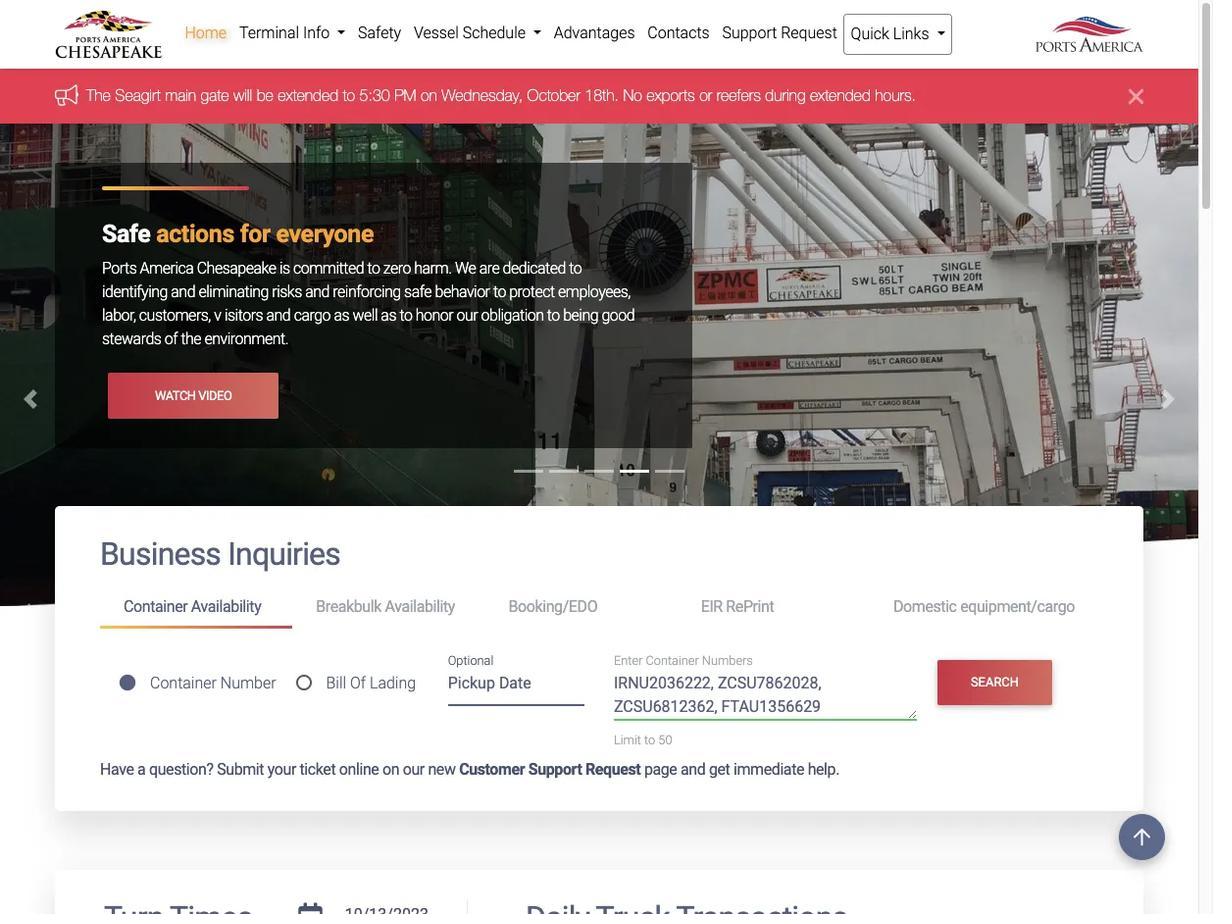 Task type: describe. For each thing, give the bounding box(es) containing it.
contacts
[[648, 24, 710, 42]]

committed
[[293, 259, 364, 278]]

Optional text field
[[448, 667, 585, 706]]

50
[[658, 733, 672, 748]]

container availability
[[124, 597, 261, 616]]

home link
[[178, 14, 233, 53]]

reefers
[[717, 87, 761, 104]]

availability for container availability
[[191, 597, 261, 616]]

container for container number
[[150, 674, 217, 692]]

wednesday,
[[442, 87, 523, 104]]

harm.
[[414, 259, 452, 278]]

availability for breakbulk availability
[[385, 597, 455, 616]]

lading
[[370, 674, 416, 692]]

Enter Container Numbers text field
[[614, 672, 917, 720]]

and inside business inquiries main content
[[681, 760, 706, 778]]

pm
[[394, 87, 416, 104]]

search button
[[937, 660, 1053, 705]]

help.
[[808, 760, 840, 778]]

be
[[257, 87, 274, 104]]

safety image
[[0, 124, 1198, 641]]

support request
[[722, 24, 837, 42]]

quick links
[[851, 25, 933, 43]]

to down are
[[493, 283, 506, 301]]

limit to 50
[[614, 733, 672, 748]]

the seagirt main gate will be extended to 5:30 pm on wednesday, october 18th.  no exports or reefers during extended hours.
[[86, 87, 916, 104]]

for
[[240, 220, 270, 249]]

and down risks
[[266, 306, 291, 325]]

environment.
[[204, 330, 288, 349]]

we
[[455, 259, 476, 278]]

enter container numbers
[[614, 653, 753, 668]]

online
[[339, 760, 379, 778]]

business inquiries main content
[[40, 506, 1158, 914]]

terminal
[[239, 24, 299, 42]]

hours.
[[875, 87, 916, 104]]

eliminating
[[199, 283, 269, 301]]

equipment/cargo
[[960, 597, 1075, 616]]

employees,
[[558, 283, 631, 301]]

bill of lading
[[326, 674, 416, 692]]

reprint
[[726, 597, 774, 616]]

contacts link
[[641, 14, 716, 53]]

cargo
[[294, 306, 331, 325]]

2 extended from the left
[[810, 87, 871, 104]]

page
[[644, 760, 677, 778]]

well
[[353, 306, 378, 325]]

reinforcing
[[333, 283, 401, 301]]

ports america chesapeake is committed to zero harm. we are dedicated to identifying and                         eliminating risks and reinforcing safe behavior to protect employees, labor, customers, v                         isitors and cargo as well as to honor our obligation to being good stewards of the environment.
[[102, 259, 635, 349]]

1 extended from the left
[[278, 87, 339, 104]]

america
[[140, 259, 194, 278]]

submit
[[217, 760, 264, 778]]

safe
[[102, 220, 150, 249]]

zero
[[383, 259, 411, 278]]

domestic
[[893, 597, 957, 616]]

domestic equipment/cargo link
[[870, 589, 1098, 625]]

chesapeake
[[197, 259, 276, 278]]

2 as from the left
[[381, 306, 396, 325]]

to left being
[[547, 306, 560, 325]]

the seagirt main gate will be extended to 5:30 pm on wednesday, october 18th.  no exports or reefers during extended hours. link
[[86, 87, 916, 104]]

terminal info link
[[233, 14, 352, 53]]

a
[[137, 760, 146, 778]]

1 horizontal spatial request
[[781, 24, 837, 42]]

request inside business inquiries main content
[[585, 760, 641, 778]]

optional
[[448, 653, 494, 668]]

business
[[100, 536, 221, 573]]

our inside ports america chesapeake is committed to zero harm. we are dedicated to identifying and                         eliminating risks and reinforcing safe behavior to protect employees, labor, customers, v                         isitors and cargo as well as to honor our obligation to being good stewards of the environment.
[[457, 306, 478, 325]]

info
[[303, 24, 330, 42]]

enter
[[614, 653, 643, 668]]

will
[[233, 87, 252, 104]]

labor,
[[102, 306, 136, 325]]

good
[[602, 306, 635, 325]]

on inside alert
[[421, 87, 437, 104]]

5:30
[[359, 87, 390, 104]]

booking/edo
[[508, 597, 598, 616]]

breakbulk
[[316, 597, 381, 616]]

behavior
[[435, 283, 490, 301]]

dedicated
[[503, 259, 566, 278]]

to up 'employees,'
[[569, 259, 582, 278]]

have
[[100, 760, 134, 778]]

isitors
[[225, 306, 263, 325]]

no
[[623, 87, 642, 104]]

safe
[[404, 283, 432, 301]]

or
[[699, 87, 712, 104]]

eir
[[701, 597, 723, 616]]

limit
[[614, 733, 641, 748]]

number
[[220, 674, 276, 692]]

honor
[[416, 306, 453, 325]]

support inside support request link
[[722, 24, 777, 42]]

support request link
[[716, 14, 844, 53]]

to down safe
[[400, 306, 412, 325]]

close image
[[1129, 85, 1144, 108]]



Task type: locate. For each thing, give the bounding box(es) containing it.
main
[[165, 87, 196, 104]]

to
[[343, 87, 355, 104], [367, 259, 380, 278], [569, 259, 582, 278], [493, 283, 506, 301], [400, 306, 412, 325], [547, 306, 560, 325], [644, 733, 655, 748]]

1 vertical spatial support
[[528, 760, 582, 778]]

1 vertical spatial our
[[403, 760, 425, 778]]

safety
[[358, 24, 401, 42]]

booking/edo link
[[485, 589, 677, 625]]

exports
[[647, 87, 695, 104]]

get
[[709, 760, 730, 778]]

ticket
[[300, 760, 336, 778]]

as
[[334, 306, 349, 325], [381, 306, 396, 325]]

0 vertical spatial container
[[124, 597, 188, 616]]

to left 50
[[644, 733, 655, 748]]

watch video
[[155, 388, 232, 403]]

go to top image
[[1119, 814, 1165, 860]]

availability down business inquiries
[[191, 597, 261, 616]]

1 horizontal spatial on
[[421, 87, 437, 104]]

our left new
[[403, 760, 425, 778]]

1 horizontal spatial our
[[457, 306, 478, 325]]

our inside business inquiries main content
[[403, 760, 425, 778]]

1 horizontal spatial as
[[381, 306, 396, 325]]

1 horizontal spatial support
[[722, 24, 777, 42]]

have a question? submit your ticket online on our new customer support request page and get immediate help.
[[100, 760, 840, 778]]

numbers
[[702, 653, 753, 668]]

0 horizontal spatial request
[[585, 760, 641, 778]]

breakbulk availability
[[316, 597, 455, 616]]

inquiries
[[228, 536, 340, 573]]

bullhorn image
[[55, 84, 86, 106]]

container down the business
[[124, 597, 188, 616]]

calendar day image
[[298, 903, 323, 914]]

0 horizontal spatial extended
[[278, 87, 339, 104]]

container
[[124, 597, 188, 616], [646, 653, 699, 668], [150, 674, 217, 692]]

of
[[350, 674, 366, 692]]

quick links link
[[844, 14, 952, 55]]

to inside business inquiries main content
[[644, 733, 655, 748]]

new
[[428, 760, 456, 778]]

gate
[[201, 87, 229, 104]]

and up cargo
[[305, 283, 329, 301]]

container number
[[150, 674, 276, 692]]

request down limit
[[585, 760, 641, 778]]

the seagirt main gate will be extended to 5:30 pm on wednesday, october 18th.  no exports or reefers during extended hours. alert
[[0, 69, 1198, 124]]

support up reefers
[[722, 24, 777, 42]]

safety link
[[352, 14, 408, 53]]

is
[[279, 259, 290, 278]]

october
[[527, 87, 580, 104]]

eir reprint
[[701, 597, 774, 616]]

to inside alert
[[343, 87, 355, 104]]

identifying
[[102, 283, 168, 301]]

customer support request link
[[459, 760, 641, 778]]

1 vertical spatial container
[[646, 653, 699, 668]]

extended
[[278, 87, 339, 104], [810, 87, 871, 104]]

on right the pm
[[421, 87, 437, 104]]

watch video link
[[108, 373, 279, 418]]

to left zero
[[367, 259, 380, 278]]

obligation
[[481, 306, 544, 325]]

extended right 'be'
[[278, 87, 339, 104]]

0 vertical spatial on
[[421, 87, 437, 104]]

during
[[765, 87, 806, 104]]

0 horizontal spatial our
[[403, 760, 425, 778]]

ports
[[102, 259, 137, 278]]

your
[[267, 760, 296, 778]]

container left number
[[150, 674, 217, 692]]

0 vertical spatial request
[[781, 24, 837, 42]]

to left 5:30
[[343, 87, 355, 104]]

as left well
[[334, 306, 349, 325]]

extended right during
[[810, 87, 871, 104]]

0 vertical spatial our
[[457, 306, 478, 325]]

1 as from the left
[[334, 306, 349, 325]]

business inquiries
[[100, 536, 340, 573]]

and up customers,
[[171, 283, 195, 301]]

seagirt
[[115, 87, 161, 104]]

domestic equipment/cargo
[[893, 597, 1075, 616]]

availability
[[191, 597, 261, 616], [385, 597, 455, 616]]

stewards
[[102, 330, 161, 349]]

risks
[[272, 283, 302, 301]]

on inside business inquiries main content
[[382, 760, 399, 778]]

support right customer
[[528, 760, 582, 778]]

on
[[421, 87, 437, 104], [382, 760, 399, 778]]

on right online
[[382, 760, 399, 778]]

support inside business inquiries main content
[[528, 760, 582, 778]]

the
[[181, 330, 201, 349]]

our down behavior
[[457, 306, 478, 325]]

None text field
[[338, 899, 436, 914]]

question?
[[149, 760, 213, 778]]

2 vertical spatial container
[[150, 674, 217, 692]]

quick
[[851, 25, 889, 43]]

watch
[[155, 388, 196, 403]]

bill
[[326, 674, 346, 692]]

protect
[[509, 283, 555, 301]]

customer
[[459, 760, 525, 778]]

vessel
[[414, 24, 459, 42]]

of
[[165, 330, 178, 349]]

1 availability from the left
[[191, 597, 261, 616]]

availability right breakbulk
[[385, 597, 455, 616]]

0 horizontal spatial availability
[[191, 597, 261, 616]]

request
[[781, 24, 837, 42], [585, 760, 641, 778]]

1 horizontal spatial availability
[[385, 597, 455, 616]]

being
[[563, 306, 598, 325]]

container availability link
[[100, 589, 292, 628]]

0 horizontal spatial as
[[334, 306, 349, 325]]

1 horizontal spatial extended
[[810, 87, 871, 104]]

as right well
[[381, 306, 396, 325]]

home
[[185, 24, 227, 42]]

0 horizontal spatial support
[[528, 760, 582, 778]]

customers,
[[139, 306, 211, 325]]

1 vertical spatial request
[[585, 760, 641, 778]]

search
[[971, 675, 1019, 689]]

container right the enter
[[646, 653, 699, 668]]

everyone
[[276, 220, 374, 249]]

vessel schedule
[[414, 24, 529, 42]]

0 horizontal spatial on
[[382, 760, 399, 778]]

2 availability from the left
[[385, 597, 455, 616]]

immediate
[[734, 760, 804, 778]]

breakbulk availability link
[[292, 589, 485, 625]]

vessel schedule link
[[408, 14, 548, 53]]

support
[[722, 24, 777, 42], [528, 760, 582, 778]]

and left get
[[681, 760, 706, 778]]

terminal info
[[239, 24, 334, 42]]

advantages link
[[548, 14, 641, 53]]

container for container availability
[[124, 597, 188, 616]]

request left quick
[[781, 24, 837, 42]]

1 vertical spatial on
[[382, 760, 399, 778]]

0 vertical spatial support
[[722, 24, 777, 42]]



Task type: vqa. For each thing, say whether or not it's contained in the screenshot.
'Info'
yes



